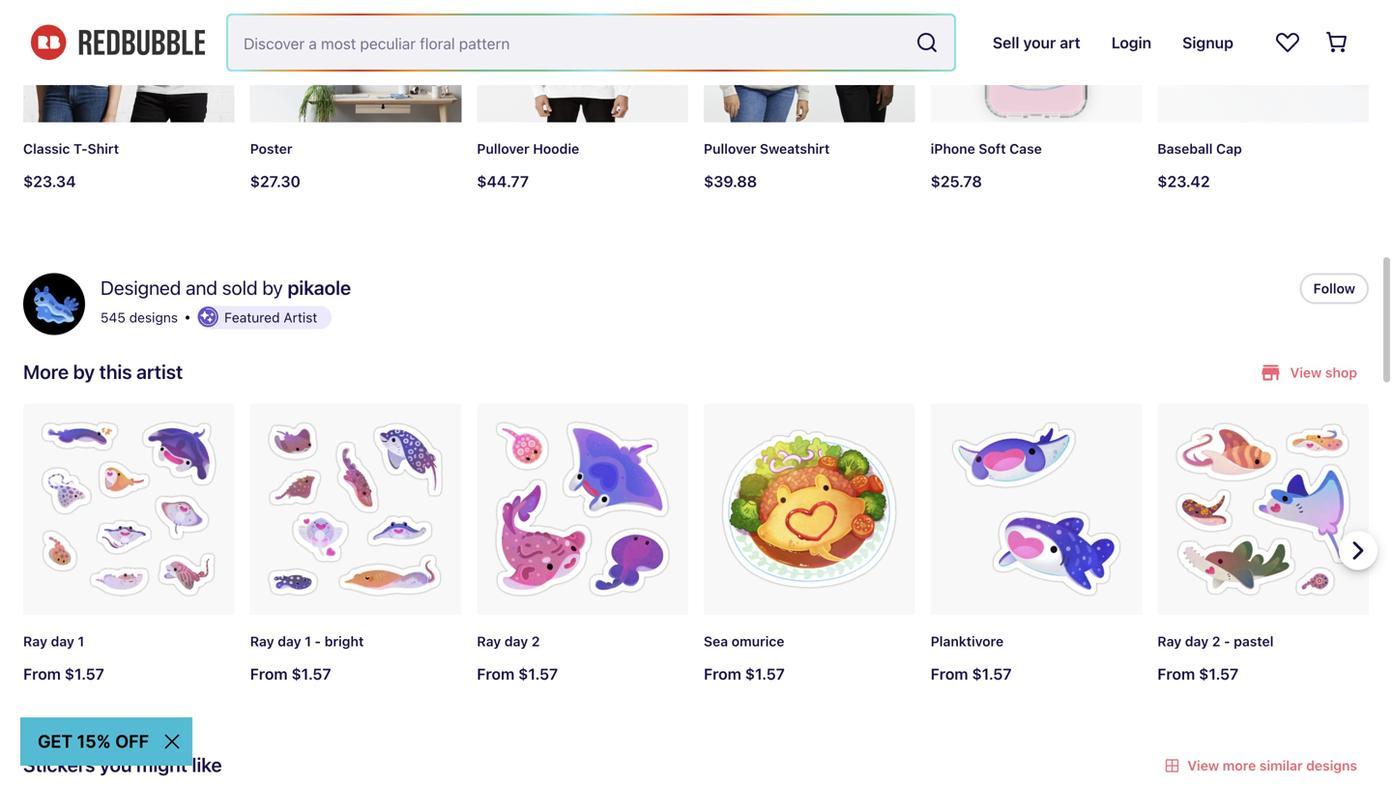 Task type: locate. For each thing, give the bounding box(es) containing it.
from $1.57 down the planktivore
[[931, 665, 1012, 683]]

ray day 1
[[23, 634, 84, 650]]

2 1 from the left
[[305, 634, 311, 650]]

4 day from the left
[[1186, 634, 1209, 650]]

pullover up $44.77
[[477, 141, 530, 157]]

from for sea omurice
[[704, 665, 742, 683]]

4 ray from the left
[[1158, 634, 1182, 650]]

t-
[[73, 141, 88, 157]]

2 - from the left
[[1225, 634, 1231, 650]]

by left this at the top
[[73, 360, 95, 383]]

3 from $1.57 from the left
[[477, 665, 558, 683]]

ray for ray day 1
[[23, 634, 47, 650]]

2 pullover from the left
[[704, 141, 757, 157]]

from $1.57
[[23, 665, 104, 683], [250, 665, 331, 683], [477, 665, 558, 683], [704, 665, 785, 683], [931, 665, 1012, 683], [1158, 665, 1239, 683]]

1 horizontal spatial by
[[262, 276, 283, 299]]

545
[[101, 309, 126, 325]]

item preview, poster designed and sold by pikaole. image
[[250, 0, 462, 123]]

2 $1.57 from the left
[[292, 665, 331, 683]]

from down sea
[[704, 665, 742, 683]]

2 ray from the left
[[250, 634, 274, 650]]

$1.57 down ray day 2
[[519, 665, 558, 683]]

4 $1.57 from the left
[[746, 665, 785, 683]]

from $1.57 for ray day 1 - bright
[[250, 665, 331, 683]]

Search term search field
[[228, 15, 908, 70]]

day for ray day 2
[[505, 634, 528, 650]]

from $1.57 down sea omurice
[[704, 665, 785, 683]]

$1.57 for sea omurice
[[746, 665, 785, 683]]

1
[[78, 634, 84, 650], [305, 634, 311, 650]]

artist
[[284, 309, 317, 325]]

1 1 from the left
[[78, 634, 84, 650]]

pullover
[[477, 141, 530, 157], [704, 141, 757, 157]]

more by this artist
[[23, 360, 183, 383]]

2 from $1.57 from the left
[[250, 665, 331, 683]]

1 vertical spatial by
[[73, 360, 95, 383]]

sea omurice
[[704, 634, 785, 650]]

$39.88
[[704, 172, 758, 191]]

more
[[23, 360, 69, 383]]

$1.57 down ray day 2 - pastel
[[1200, 665, 1239, 683]]

1 from $1.57 from the left
[[23, 665, 104, 683]]

soft
[[979, 141, 1007, 157]]

0 horizontal spatial -
[[315, 634, 321, 650]]

1 horizontal spatial pullover
[[704, 141, 757, 157]]

from $1.57 down ray day 2
[[477, 665, 558, 683]]

1 horizontal spatial 2
[[1213, 634, 1221, 650]]

1 $1.57 from the left
[[65, 665, 104, 683]]

0 horizontal spatial pullover
[[477, 141, 530, 157]]

bright
[[325, 634, 364, 650]]

1 ray from the left
[[23, 634, 47, 650]]

6 $1.57 from the left
[[1200, 665, 1239, 683]]

1 day from the left
[[51, 634, 74, 650]]

baseball
[[1158, 141, 1213, 157]]

by
[[262, 276, 283, 299], [73, 360, 95, 383]]

None field
[[228, 15, 955, 70]]

ray day 2
[[477, 634, 540, 650]]

item preview, planktivore designed and sold by pikaole. image
[[931, 404, 1143, 615]]

$1.57 down ray day 1
[[65, 665, 104, 683]]

$27.30
[[250, 172, 301, 191]]

- left pastel
[[1225, 634, 1231, 650]]

pullover hoodie
[[477, 141, 580, 157]]

from for ray day 1
[[23, 665, 61, 683]]

pastel
[[1234, 634, 1274, 650]]

$1.57 down the planktivore
[[973, 665, 1012, 683]]

1 pullover from the left
[[477, 141, 530, 157]]

2 2 from the left
[[1213, 634, 1221, 650]]

0 horizontal spatial 2
[[532, 634, 540, 650]]

and
[[186, 276, 218, 299]]

from $1.57 for sea omurice
[[704, 665, 785, 683]]

1 from from the left
[[23, 665, 61, 683]]

from $1.57 for ray day 2
[[477, 665, 558, 683]]

2
[[532, 634, 540, 650], [1213, 634, 1221, 650]]

0 horizontal spatial 1
[[78, 634, 84, 650]]

ray
[[23, 634, 47, 650], [250, 634, 274, 650], [477, 634, 501, 650], [1158, 634, 1182, 650]]

stickers you might like
[[23, 753, 222, 776]]

5 from from the left
[[931, 665, 969, 683]]

from down the planktivore
[[931, 665, 969, 683]]

artist
[[136, 360, 183, 383]]

ray day 1 - bright
[[250, 634, 364, 650]]

pullover for $44.77
[[477, 141, 530, 157]]

designed
[[101, 276, 181, 299]]

4 from from the left
[[704, 665, 742, 683]]

$1.57
[[65, 665, 104, 683], [292, 665, 331, 683], [519, 665, 558, 683], [746, 665, 785, 683], [973, 665, 1012, 683], [1200, 665, 1239, 683]]

item preview, ray day 2 - pastel designed and sold by pikaole. image
[[1158, 404, 1370, 615]]

2 from from the left
[[250, 665, 288, 683]]

by up featured artist
[[262, 276, 283, 299]]

classic t-shirt
[[23, 141, 119, 157]]

5 from $1.57 from the left
[[931, 665, 1012, 683]]

4 from $1.57 from the left
[[704, 665, 785, 683]]

poster
[[250, 141, 293, 157]]

from down ray day 2 - pastel
[[1158, 665, 1196, 683]]

-
[[315, 634, 321, 650], [1225, 634, 1231, 650]]

baseball cap
[[1158, 141, 1243, 157]]

from
[[23, 665, 61, 683], [250, 665, 288, 683], [477, 665, 515, 683], [704, 665, 742, 683], [931, 665, 969, 683], [1158, 665, 1196, 683]]

6 from $1.57 from the left
[[1158, 665, 1239, 683]]

item preview, ray day 2 designed and sold by pikaole. image
[[477, 404, 689, 615]]

this
[[99, 360, 132, 383]]

hoodie
[[533, 141, 580, 157]]

3 from from the left
[[477, 665, 515, 683]]

from down ray day 1
[[23, 665, 61, 683]]

- for 1
[[315, 634, 321, 650]]

stickers
[[23, 753, 95, 776]]

from $1.57 down ray day 1
[[23, 665, 104, 683]]

from $1.57 down ray day 1 - bright
[[250, 665, 331, 683]]

day for ray day 2 - pastel
[[1186, 634, 1209, 650]]

2 day from the left
[[278, 634, 301, 650]]

$1.57 down ray day 1 - bright
[[292, 665, 331, 683]]

3 ray from the left
[[477, 634, 501, 650]]

1 horizontal spatial 1
[[305, 634, 311, 650]]

- left the bright
[[315, 634, 321, 650]]

pullover up $39.88
[[704, 141, 757, 157]]

1 2 from the left
[[532, 634, 540, 650]]

shirt
[[88, 141, 119, 157]]

day
[[51, 634, 74, 650], [278, 634, 301, 650], [505, 634, 528, 650], [1186, 634, 1209, 650]]

6 from from the left
[[1158, 665, 1196, 683]]

3 $1.57 from the left
[[519, 665, 558, 683]]

from $1.57 down ray day 2 - pastel
[[1158, 665, 1239, 683]]

1 - from the left
[[315, 634, 321, 650]]

from down ray day 2
[[477, 665, 515, 683]]

ray for ray day 1 - bright
[[250, 634, 274, 650]]

3 day from the left
[[505, 634, 528, 650]]

$1.57 down omurice
[[746, 665, 785, 683]]

0 vertical spatial by
[[262, 276, 283, 299]]

1 horizontal spatial -
[[1225, 634, 1231, 650]]

1 for ray day 1
[[78, 634, 84, 650]]

$44.77
[[477, 172, 529, 191]]

from down ray day 1 - bright
[[250, 665, 288, 683]]

day for ray day 1 - bright
[[278, 634, 301, 650]]

item preview, ray day 1 designed and sold by pikaole. image
[[23, 404, 235, 615]]

5 $1.57 from the left
[[973, 665, 1012, 683]]



Task type: vqa. For each thing, say whether or not it's contained in the screenshot.
Pullover
yes



Task type: describe. For each thing, give the bounding box(es) containing it.
item preview, pullover hoodie designed and sold by pikaole. image
[[477, 0, 689, 123]]

$23.34
[[23, 172, 76, 191]]

from for ray day 1 - bright
[[250, 665, 288, 683]]

$1.57 for ray day 2 - pastel
[[1200, 665, 1239, 683]]

item preview, iphone soft case designed and sold by pikaole. image
[[931, 0, 1143, 123]]

ray for ray day 2
[[477, 634, 501, 650]]

cap
[[1217, 141, 1243, 157]]

designed and sold by pikaole
[[101, 276, 351, 299]]

might
[[136, 753, 188, 776]]

0 horizontal spatial by
[[73, 360, 95, 383]]

classic
[[23, 141, 70, 157]]

planktivore
[[931, 634, 1004, 650]]

redbubble logo image
[[31, 25, 205, 60]]

iphone soft case
[[931, 141, 1043, 157]]

featured
[[224, 309, 280, 325]]

sea
[[704, 634, 728, 650]]

like
[[192, 753, 222, 776]]

- for 2
[[1225, 634, 1231, 650]]

$1.57 for planktivore
[[973, 665, 1012, 683]]

$23.42
[[1158, 172, 1211, 191]]

from $1.57 for planktivore
[[931, 665, 1012, 683]]

pikaole
[[288, 276, 351, 299]]

iphone
[[931, 141, 976, 157]]

item preview, sea omurice designed and sold by pikaole. image
[[704, 404, 916, 615]]

from for planktivore
[[931, 665, 969, 683]]

ray day 2 - pastel
[[1158, 634, 1274, 650]]

item preview, baseball cap designed and sold by pikaole. image
[[1158, 0, 1370, 123]]

pullover for $39.88
[[704, 141, 757, 157]]

from $1.57 for ray day 2 - pastel
[[1158, 665, 1239, 683]]

from for ray day 2 - pastel
[[1158, 665, 1196, 683]]

ray for ray day 2 - pastel
[[1158, 634, 1182, 650]]

you
[[100, 753, 132, 776]]

item preview, pullover sweatshirt designed and sold by pikaole. image
[[704, 0, 916, 123]]

$25.78
[[931, 172, 983, 191]]

sweatshirt
[[760, 141, 830, 157]]

omurice
[[732, 634, 785, 650]]

case
[[1010, 141, 1043, 157]]

2 for ray day 2
[[532, 634, 540, 650]]

$1.57 for ray day 1
[[65, 665, 104, 683]]

item preview, ray day 1 - bright designed and sold by pikaole. image
[[250, 404, 462, 615]]

from $1.57 for ray day 1
[[23, 665, 104, 683]]

545 designs
[[101, 309, 178, 325]]

$1.57 for ray day 1 - bright
[[292, 665, 331, 683]]

day for ray day 1
[[51, 634, 74, 650]]

sold
[[222, 276, 258, 299]]

pikaole link
[[288, 273, 351, 302]]

item preview, classic t-shirt designed and sold by pikaole. image
[[23, 0, 235, 123]]

2 for ray day 2 - pastel
[[1213, 634, 1221, 650]]

$1.57 for ray day 2
[[519, 665, 558, 683]]

pullover sweatshirt
[[704, 141, 830, 157]]

featured artist
[[224, 309, 317, 325]]

from for ray day 2
[[477, 665, 515, 683]]

1 for ray day 1 - bright
[[305, 634, 311, 650]]

designs
[[129, 309, 178, 325]]



